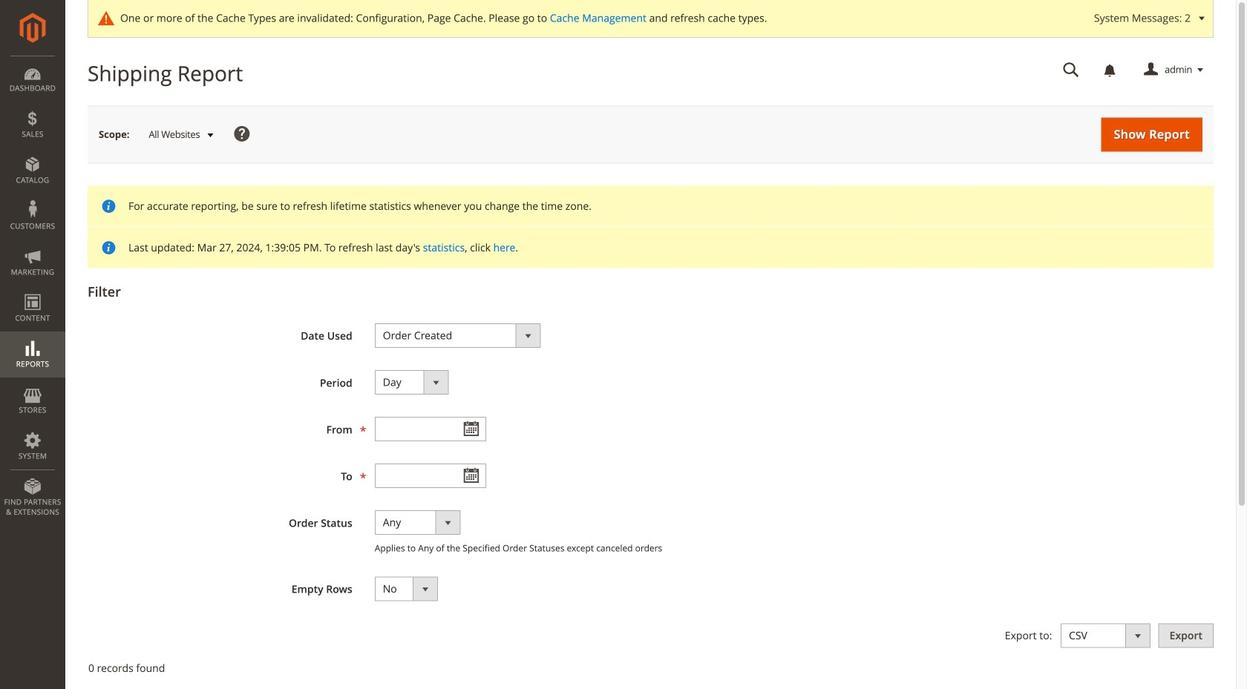 Task type: locate. For each thing, give the bounding box(es) containing it.
magento admin panel image
[[20, 13, 46, 43]]

None text field
[[375, 417, 486, 442]]

None text field
[[1053, 57, 1090, 83], [375, 464, 486, 488], [1053, 57, 1090, 83], [375, 464, 486, 488]]

menu bar
[[0, 56, 65, 525]]



